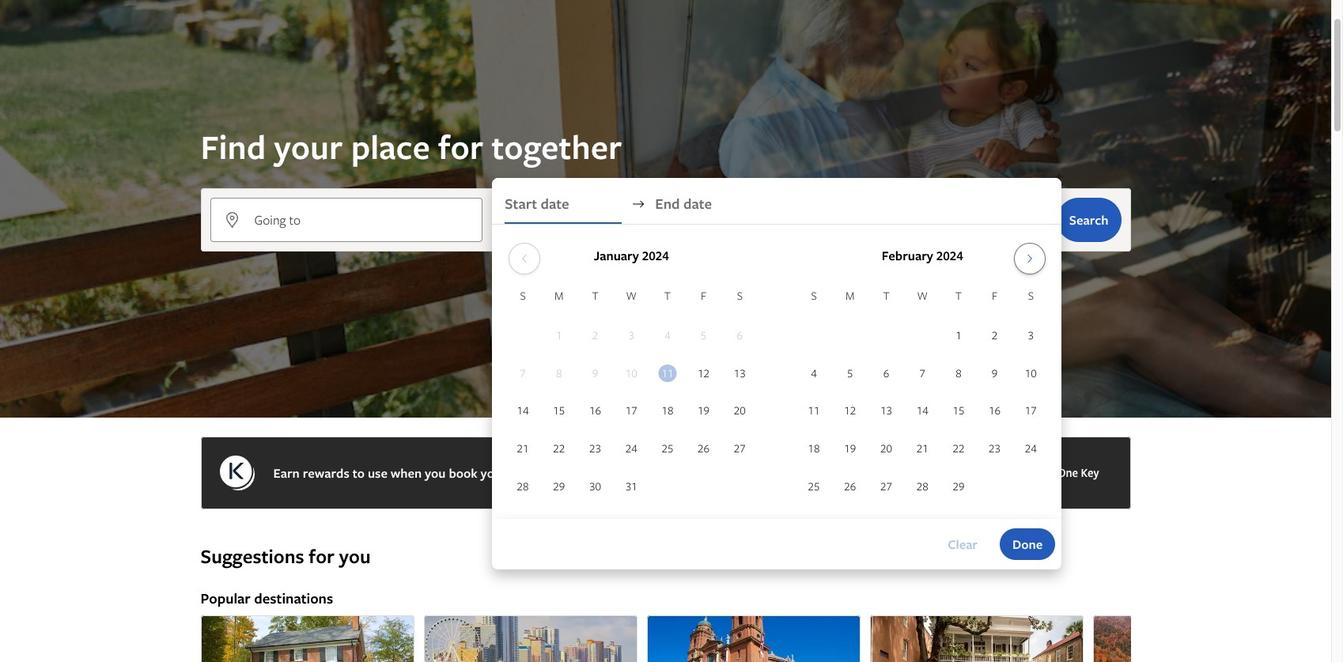 Task type: vqa. For each thing, say whether or not it's contained in the screenshot.


Task type: locate. For each thing, give the bounding box(es) containing it.
25 up 'expedia,' on the bottom
[[662, 441, 674, 456]]

22 inside february 2024 element
[[953, 441, 965, 456]]

0 vertical spatial 12 button
[[686, 355, 722, 391]]

25
[[662, 441, 674, 456], [808, 479, 820, 494]]

4 t from the left
[[956, 288, 962, 303]]

your right find on the top left of the page
[[274, 124, 343, 169]]

0 horizontal spatial 22 button
[[541, 431, 577, 467]]

11
[[808, 403, 820, 418]]

0 vertical spatial 26
[[698, 441, 710, 456]]

19
[[698, 403, 710, 418], [845, 441, 856, 456]]

15 inside february 2024 element
[[953, 403, 965, 418]]

7
[[920, 365, 926, 380]]

28
[[517, 479, 529, 494], [917, 479, 929, 494]]

18 button up 'expedia,' on the bottom
[[650, 393, 686, 429]]

w down january 2024 on the left top of page
[[626, 288, 637, 303]]

26 inside the january 2024 element
[[698, 441, 710, 456]]

1 vertical spatial 19
[[845, 441, 856, 456]]

13 button down 6 button at right bottom
[[869, 393, 905, 429]]

0 vertical spatial 26 button
[[686, 431, 722, 467]]

25 button left and
[[650, 431, 686, 467]]

2 t from the left
[[665, 288, 671, 303]]

0 horizontal spatial 12
[[698, 365, 710, 380]]

0 horizontal spatial 13 button
[[722, 355, 758, 391]]

1 14 button from the left
[[505, 393, 541, 429]]

popular destinations
[[201, 589, 333, 609]]

1 16 button from the left
[[577, 393, 614, 429]]

1 vertical spatial you
[[339, 544, 371, 570]]

23 for first 23 button
[[590, 441, 601, 456]]

1 vertical spatial 13 button
[[869, 393, 905, 429]]

1 vertical spatial 20 button
[[869, 431, 905, 467]]

find your place for together
[[201, 124, 622, 169]]

19 inside february 2024 element
[[845, 441, 856, 456]]

0 horizontal spatial 12 button
[[686, 355, 722, 391]]

2 29 button from the left
[[941, 469, 977, 505]]

0 horizontal spatial m
[[555, 288, 564, 303]]

your
[[274, 124, 343, 169], [481, 465, 507, 482]]

0 vertical spatial 18
[[662, 403, 674, 418]]

22 button
[[541, 431, 577, 467], [941, 431, 977, 467]]

1 horizontal spatial 24 button
[[1013, 431, 1050, 467]]

application
[[505, 237, 1050, 506]]

your left the next
[[481, 465, 507, 482]]

start
[[505, 194, 537, 214]]

24 up the vrbo,
[[626, 441, 638, 456]]

1 2024 from the left
[[642, 247, 669, 264]]

2024 for january 2024
[[642, 247, 669, 264]]

0 horizontal spatial 15
[[553, 403, 565, 418]]

0 horizontal spatial 28
[[517, 479, 529, 494]]

0 vertical spatial you
[[425, 465, 446, 482]]

1 horizontal spatial 2024
[[937, 247, 964, 264]]

21 up the next
[[517, 441, 529, 456]]

0 horizontal spatial 21 button
[[505, 431, 541, 467]]

use
[[368, 465, 388, 482]]

for
[[438, 124, 484, 169], [309, 544, 335, 570]]

1 horizontal spatial 13
[[881, 403, 893, 418]]

14
[[517, 403, 529, 418], [917, 403, 929, 418]]

22
[[553, 441, 565, 456], [953, 441, 965, 456]]

0 vertical spatial 20
[[734, 403, 746, 418]]

29 button
[[541, 469, 577, 505], [941, 469, 977, 505]]

0 horizontal spatial 23
[[590, 441, 601, 456]]

for right the place
[[438, 124, 484, 169]]

15 button down 8 'button'
[[941, 393, 977, 429]]

w inside the january 2024 element
[[626, 288, 637, 303]]

2024 right february
[[937, 247, 964, 264]]

t
[[592, 288, 599, 303], [665, 288, 671, 303], [883, 288, 890, 303], [956, 288, 962, 303]]

24 button up 31
[[614, 431, 650, 467]]

1 horizontal spatial 21
[[917, 441, 929, 456]]

1 horizontal spatial 29
[[953, 479, 965, 494]]

end date
[[655, 194, 712, 214]]

28 inside february 2024 element
[[917, 479, 929, 494]]

destinations
[[254, 589, 333, 609]]

1 horizontal spatial 23
[[989, 441, 1001, 456]]

basilica of saint lawrence showing heritage architecture, heritage elements and a church or cathedral image
[[647, 616, 861, 662]]

february 2024
[[882, 247, 964, 264]]

15 for 2nd 15 button from the right
[[553, 403, 565, 418]]

22 button left on at bottom
[[541, 431, 577, 467]]

17 inside the january 2024 element
[[626, 403, 638, 418]]

26
[[698, 441, 710, 456], [845, 479, 856, 494]]

20 button up hotels.com
[[722, 393, 758, 429]]

18 button down 11 button
[[796, 431, 832, 467]]

application containing january 2024
[[505, 237, 1050, 506]]

t up 1
[[956, 288, 962, 303]]

2 m from the left
[[846, 288, 855, 303]]

1 vertical spatial 20
[[881, 441, 893, 456]]

2 24 button from the left
[[1013, 431, 1050, 467]]

27 inside the january 2024 element
[[734, 441, 746, 456]]

1 vertical spatial 27 button
[[869, 469, 905, 505]]

9 button
[[977, 355, 1013, 391]]

2 28 from the left
[[917, 479, 929, 494]]

1 horizontal spatial date
[[684, 194, 712, 214]]

0 horizontal spatial 26
[[698, 441, 710, 456]]

0 horizontal spatial 25 button
[[650, 431, 686, 467]]

directional image
[[632, 197, 646, 211]]

1 horizontal spatial 25
[[808, 479, 820, 494]]

25 button right hotels.com
[[796, 469, 832, 505]]

27 button
[[722, 431, 758, 467], [869, 469, 905, 505]]

2 22 button from the left
[[941, 431, 977, 467]]

1 horizontal spatial 17 button
[[1013, 393, 1050, 429]]

2 date from the left
[[684, 194, 712, 214]]

0 horizontal spatial your
[[274, 124, 343, 169]]

1 horizontal spatial 12 button
[[832, 393, 869, 429]]

13 left the 4
[[734, 365, 746, 380]]

1 horizontal spatial 18 button
[[796, 431, 832, 467]]

2 15 button from the left
[[941, 393, 977, 429]]

23 button down 9 button
[[977, 431, 1013, 467]]

24 down 10 button
[[1025, 441, 1037, 456]]

7 button
[[905, 355, 941, 391]]

16 button up on at bottom
[[577, 393, 614, 429]]

t down february
[[883, 288, 890, 303]]

2 14 from the left
[[917, 403, 929, 418]]

1 horizontal spatial 14 button
[[905, 393, 941, 429]]

25 right hotels.com
[[808, 479, 820, 494]]

1 22 button from the left
[[541, 431, 577, 467]]

t down january 2024 on the left top of page
[[665, 288, 671, 303]]

14 for 2nd 14 button from the right
[[517, 403, 529, 418]]

15 button up getaway on the bottom
[[541, 393, 577, 429]]

2 22 from the left
[[953, 441, 965, 456]]

1 f from the left
[[701, 288, 707, 303]]

w inside february 2024 element
[[918, 288, 928, 303]]

12 button
[[686, 355, 722, 391], [832, 393, 869, 429]]

23 up on at bottom
[[590, 441, 601, 456]]

20 button
[[722, 393, 758, 429], [869, 431, 905, 467]]

17 up the vrbo,
[[626, 403, 638, 418]]

20
[[734, 403, 746, 418], [881, 441, 893, 456]]

0 vertical spatial 12
[[698, 365, 710, 380]]

1 vertical spatial 12 button
[[832, 393, 869, 429]]

19 down 5 button
[[845, 441, 856, 456]]

2 14 button from the left
[[905, 393, 941, 429]]

1 horizontal spatial 26 button
[[832, 469, 869, 505]]

17 down 10 button
[[1025, 403, 1037, 418]]

23 inside february 2024 element
[[989, 441, 1001, 456]]

18 inside february 2024 element
[[808, 441, 820, 456]]

1 horizontal spatial 28 button
[[905, 469, 941, 505]]

23 button
[[577, 431, 614, 467], [977, 431, 1013, 467]]

1 horizontal spatial m
[[846, 288, 855, 303]]

1 horizontal spatial 19
[[845, 441, 856, 456]]

1 horizontal spatial w
[[918, 288, 928, 303]]

1 16 from the left
[[590, 403, 601, 418]]

14 up the next
[[517, 403, 529, 418]]

19 button down 11 button
[[832, 431, 869, 467]]

14 button up the next
[[505, 393, 541, 429]]

17 button
[[614, 393, 650, 429], [1013, 393, 1050, 429]]

21
[[517, 441, 529, 456], [917, 441, 929, 456]]

2 w from the left
[[918, 288, 928, 303]]

14 down 7 button
[[917, 403, 929, 418]]

30 button
[[577, 469, 614, 505]]

1 horizontal spatial 16
[[989, 403, 1001, 418]]

0 vertical spatial 13
[[734, 365, 746, 380]]

on
[[589, 465, 603, 482]]

21 button right book
[[505, 431, 541, 467]]

1 vertical spatial for
[[309, 544, 335, 570]]

1 horizontal spatial 27
[[881, 479, 893, 494]]

2024
[[642, 247, 669, 264], [937, 247, 964, 264]]

0 vertical spatial 19 button
[[686, 393, 722, 429]]

18 down 11 button
[[808, 441, 820, 456]]

19 inside the january 2024 element
[[698, 403, 710, 418]]

0 horizontal spatial f
[[701, 288, 707, 303]]

2 2024 from the left
[[937, 247, 964, 264]]

m inside february 2024 element
[[846, 288, 855, 303]]

27 inside february 2024 element
[[881, 479, 893, 494]]

0 horizontal spatial 21
[[517, 441, 529, 456]]

1 horizontal spatial you
[[425, 465, 446, 482]]

w down february 2024
[[918, 288, 928, 303]]

book
[[449, 465, 478, 482]]

you
[[425, 465, 446, 482], [339, 544, 371, 570]]

0 horizontal spatial 17 button
[[614, 393, 650, 429]]

1 horizontal spatial f
[[992, 288, 998, 303]]

2 24 from the left
[[1025, 441, 1037, 456]]

1 14 from the left
[[517, 403, 529, 418]]

search
[[1070, 211, 1109, 229]]

13 down 6 button at right bottom
[[881, 403, 893, 418]]

2 29 from the left
[[953, 479, 965, 494]]

15 inside the january 2024 element
[[553, 403, 565, 418]]

0 horizontal spatial 28 button
[[505, 469, 541, 505]]

2 16 from the left
[[989, 403, 1001, 418]]

1 21 button from the left
[[505, 431, 541, 467]]

0 vertical spatial 18 button
[[650, 393, 686, 429]]

0 vertical spatial 27
[[734, 441, 746, 456]]

1 horizontal spatial 12
[[845, 403, 856, 418]]

12
[[698, 365, 710, 380], [845, 403, 856, 418]]

1 29 from the left
[[553, 479, 565, 494]]

22 button down 8 'button'
[[941, 431, 977, 467]]

18 button
[[650, 393, 686, 429], [796, 431, 832, 467]]

place
[[351, 124, 430, 169]]

1 vertical spatial 27
[[881, 479, 893, 494]]

date right end
[[684, 194, 712, 214]]

w for january
[[626, 288, 637, 303]]

24 button down 10 button
[[1013, 431, 1050, 467]]

16 inside february 2024 element
[[989, 403, 1001, 418]]

0 horizontal spatial 19
[[698, 403, 710, 418]]

15
[[553, 403, 565, 418], [953, 403, 965, 418]]

13 button left the 4
[[722, 355, 758, 391]]

14 button down 7 button
[[905, 393, 941, 429]]

15 button
[[541, 393, 577, 429], [941, 393, 977, 429]]

19 up and
[[698, 403, 710, 418]]

popular
[[201, 589, 251, 609]]

2 21 from the left
[[917, 441, 929, 456]]

27 for leftmost 27 button
[[734, 441, 746, 456]]

13
[[734, 365, 746, 380], [881, 403, 893, 418]]

27 for 27 button to the bottom
[[881, 479, 893, 494]]

22 up getaway on the bottom
[[553, 441, 565, 456]]

1 vertical spatial 13
[[881, 403, 893, 418]]

22 inside the january 2024 element
[[553, 441, 565, 456]]

24 button
[[614, 431, 650, 467], [1013, 431, 1050, 467]]

20 up hotels.com
[[734, 403, 746, 418]]

0 horizontal spatial 22
[[553, 441, 565, 456]]

0 vertical spatial for
[[438, 124, 484, 169]]

25 inside february 2024 element
[[808, 479, 820, 494]]

0 horizontal spatial 24 button
[[614, 431, 650, 467]]

0 horizontal spatial 25
[[662, 441, 674, 456]]

19 button up and
[[686, 393, 722, 429]]

19 button
[[686, 393, 722, 429], [832, 431, 869, 467]]

20 button down 6 button at right bottom
[[869, 431, 905, 467]]

1 horizontal spatial 16 button
[[977, 393, 1013, 429]]

16
[[590, 403, 601, 418], [989, 403, 1001, 418]]

21 button down 7 button
[[905, 431, 941, 467]]

t down january
[[592, 288, 599, 303]]

1 28 from the left
[[517, 479, 529, 494]]

2 23 button from the left
[[977, 431, 1013, 467]]

18 for the left the 18 button
[[662, 403, 674, 418]]

1 15 from the left
[[553, 403, 565, 418]]

date
[[541, 194, 569, 214], [684, 194, 712, 214]]

15 for 1st 15 button from the right
[[953, 403, 965, 418]]

1 23 from the left
[[590, 441, 601, 456]]

1 date from the left
[[541, 194, 569, 214]]

0 vertical spatial 20 button
[[722, 393, 758, 429]]

m
[[555, 288, 564, 303], [846, 288, 855, 303]]

0 horizontal spatial 14 button
[[505, 393, 541, 429]]

1 vertical spatial 26 button
[[832, 469, 869, 505]]

1 17 from the left
[[626, 403, 638, 418]]

1 s from the left
[[520, 288, 526, 303]]

1 horizontal spatial 22 button
[[941, 431, 977, 467]]

search button
[[1057, 198, 1122, 242]]

22 down 8 'button'
[[953, 441, 965, 456]]

0 vertical spatial 25
[[662, 441, 674, 456]]

0 horizontal spatial 27 button
[[722, 431, 758, 467]]

f inside the january 2024 element
[[701, 288, 707, 303]]

done button
[[1000, 529, 1056, 560]]

0 horizontal spatial 20 button
[[722, 393, 758, 429]]

2 16 button from the left
[[977, 393, 1013, 429]]

when
[[391, 465, 422, 482]]

1 m from the left
[[555, 288, 564, 303]]

13 inside the january 2024 element
[[734, 365, 746, 380]]

18 inside the january 2024 element
[[662, 403, 674, 418]]

28 button inside february 2024 element
[[905, 469, 941, 505]]

0 horizontal spatial 13
[[734, 365, 746, 380]]

1 vertical spatial 18
[[808, 441, 820, 456]]

1 17 button from the left
[[614, 393, 650, 429]]

23 button up 30
[[577, 431, 614, 467]]

12 inside the january 2024 element
[[698, 365, 710, 380]]

m for january 2024
[[555, 288, 564, 303]]

19 for leftmost 19 button
[[698, 403, 710, 418]]

4 s from the left
[[1028, 288, 1034, 303]]

w
[[626, 288, 637, 303], [918, 288, 928, 303]]

2 s from the left
[[737, 288, 743, 303]]

17 inside february 2024 element
[[1025, 403, 1037, 418]]

2 f from the left
[[992, 288, 998, 303]]

m inside the january 2024 element
[[555, 288, 564, 303]]

16 button down 9 button
[[977, 393, 1013, 429]]

29
[[553, 479, 565, 494], [953, 479, 965, 494]]

15 down 8 'button'
[[953, 403, 965, 418]]

18
[[662, 403, 674, 418], [808, 441, 820, 456]]

together
[[492, 124, 622, 169]]

1 horizontal spatial 17
[[1025, 403, 1037, 418]]

3
[[1028, 328, 1034, 343]]

0 horizontal spatial 23 button
[[577, 431, 614, 467]]

1 horizontal spatial for
[[438, 124, 484, 169]]

20 down 6 button at right bottom
[[881, 441, 893, 456]]

1 22 from the left
[[553, 441, 565, 456]]

14 inside the january 2024 element
[[517, 403, 529, 418]]

2 17 button from the left
[[1013, 393, 1050, 429]]

21 button
[[505, 431, 541, 467], [905, 431, 941, 467]]

suggestions
[[201, 544, 304, 570]]

18 up 'expedia,' on the bottom
[[662, 403, 674, 418]]

15 up getaway on the bottom
[[553, 403, 565, 418]]

next month image
[[1021, 252, 1040, 265]]

2 15 from the left
[[953, 403, 965, 418]]

1 21 from the left
[[517, 441, 529, 456]]

2 23 from the left
[[989, 441, 1001, 456]]

17
[[626, 403, 638, 418], [1025, 403, 1037, 418]]

1 vertical spatial your
[[481, 465, 507, 482]]

23
[[590, 441, 601, 456], [989, 441, 1001, 456]]

1 horizontal spatial 26
[[845, 479, 856, 494]]

to
[[353, 465, 365, 482]]

8 button
[[941, 355, 977, 391]]

0 horizontal spatial 18
[[662, 403, 674, 418]]

gatlinburg featuring forests and a small town or village image
[[1093, 616, 1307, 662]]

2 17 from the left
[[1025, 403, 1037, 418]]

f for february 2024
[[992, 288, 998, 303]]

0 horizontal spatial date
[[541, 194, 569, 214]]

12 inside february 2024 element
[[845, 403, 856, 418]]

0 horizontal spatial 27
[[734, 441, 746, 456]]

1 28 button from the left
[[505, 469, 541, 505]]

1 vertical spatial 26
[[845, 479, 856, 494]]

0 horizontal spatial 15 button
[[541, 393, 577, 429]]

1 horizontal spatial 22
[[953, 441, 965, 456]]

24
[[626, 441, 638, 456], [1025, 441, 1037, 456]]

13 button
[[722, 355, 758, 391], [869, 393, 905, 429]]

17 button down 10 button
[[1013, 393, 1050, 429]]

1 horizontal spatial 29 button
[[941, 469, 977, 505]]

0 horizontal spatial 16 button
[[577, 393, 614, 429]]

14 inside february 2024 element
[[917, 403, 929, 418]]

26 button
[[686, 431, 722, 467], [832, 469, 869, 505]]

16 down 9 button
[[989, 403, 1001, 418]]

17 button up the vrbo,
[[614, 393, 650, 429]]

for up destinations
[[309, 544, 335, 570]]

earn
[[273, 465, 300, 482]]

1 horizontal spatial 24
[[1025, 441, 1037, 456]]

s
[[520, 288, 526, 303], [737, 288, 743, 303], [811, 288, 817, 303], [1028, 288, 1034, 303]]

date right start
[[541, 194, 569, 214]]

january 2024 element
[[505, 287, 758, 506]]

13 inside february 2024 element
[[881, 403, 893, 418]]

2 28 button from the left
[[905, 469, 941, 505]]

m for february 2024
[[846, 288, 855, 303]]

16 up on at bottom
[[590, 403, 601, 418]]

21 down 7 button
[[917, 441, 929, 456]]

6
[[884, 365, 890, 380]]

wizard region
[[0, 0, 1332, 570]]

1 horizontal spatial 21 button
[[905, 431, 941, 467]]

2024 right january
[[642, 247, 669, 264]]

1 horizontal spatial 15 button
[[941, 393, 977, 429]]

1
[[956, 328, 962, 343]]

1 w from the left
[[626, 288, 637, 303]]

0 horizontal spatial for
[[309, 544, 335, 570]]

23 down 9 button
[[989, 441, 1001, 456]]

14 button
[[505, 393, 541, 429], [905, 393, 941, 429]]

23 inside the january 2024 element
[[590, 441, 601, 456]]

28 button
[[505, 469, 541, 505], [905, 469, 941, 505]]

25 inside the january 2024 element
[[662, 441, 674, 456]]



Task type: describe. For each thing, give the bounding box(es) containing it.
1 button
[[941, 317, 977, 354]]

6 button
[[869, 355, 905, 391]]

29 inside february 2024 element
[[953, 479, 965, 494]]

january 2024
[[594, 247, 669, 264]]

31
[[626, 479, 638, 494]]

3 button
[[1013, 317, 1050, 354]]

charlotte showing a house image
[[201, 616, 414, 662]]

8
[[956, 365, 962, 380]]

0 horizontal spatial 18 button
[[650, 393, 686, 429]]

w for february
[[918, 288, 928, 303]]

0 vertical spatial 13 button
[[722, 355, 758, 391]]

28 inside the january 2024 element
[[517, 479, 529, 494]]

25 for "25" button to the bottom
[[808, 479, 820, 494]]

0 horizontal spatial 20
[[734, 403, 746, 418]]

start date button
[[505, 184, 622, 224]]

10
[[1025, 365, 1037, 380]]

19 for bottommost 19 button
[[845, 441, 856, 456]]

14 for 1st 14 button from right
[[917, 403, 929, 418]]

11 button
[[796, 393, 832, 429]]

myrtle beach showing general coastal views, swimming and a city image
[[424, 616, 637, 662]]

1 vertical spatial 25 button
[[796, 469, 832, 505]]

2 button
[[977, 317, 1013, 354]]

rewards
[[303, 465, 350, 482]]

february
[[882, 247, 934, 264]]

30
[[590, 479, 601, 494]]

4 button
[[796, 355, 832, 391]]

9
[[992, 365, 998, 380]]

2 21 button from the left
[[905, 431, 941, 467]]

end
[[655, 194, 680, 214]]

charleston featuring a house as well as a couple image
[[870, 616, 1084, 662]]

1 horizontal spatial 20
[[881, 441, 893, 456]]

1 15 button from the left
[[541, 393, 577, 429]]

21 inside the january 2024 element
[[517, 441, 529, 456]]

f for january 2024
[[701, 288, 707, 303]]

and
[[692, 465, 713, 482]]

expedia,
[[641, 465, 689, 482]]

february 2024 element
[[796, 287, 1050, 506]]

2024 for february 2024
[[937, 247, 964, 264]]

suggestions for you
[[201, 544, 371, 570]]

16 inside the january 2024 element
[[590, 403, 601, 418]]

done
[[1013, 536, 1043, 553]]

1 horizontal spatial 20 button
[[869, 431, 905, 467]]

3 s from the left
[[811, 288, 817, 303]]

1 vertical spatial 18 button
[[796, 431, 832, 467]]

start date
[[505, 194, 569, 214]]

earn rewards to use when you book your next getaway on vrbo, expedia, and hotels.com
[[273, 465, 781, 482]]

1 24 button from the left
[[614, 431, 650, 467]]

1 horizontal spatial 13 button
[[869, 393, 905, 429]]

getaway
[[538, 465, 586, 482]]

date for end date
[[684, 194, 712, 214]]

recently viewed region
[[191, 519, 1141, 544]]

end date button
[[655, 184, 773, 224]]

hotels.com
[[716, 465, 781, 482]]

10 button
[[1013, 355, 1050, 391]]

1 horizontal spatial your
[[481, 465, 507, 482]]

4
[[811, 365, 817, 380]]

23 for 2nd 23 button from left
[[989, 441, 1001, 456]]

2
[[992, 328, 998, 343]]

0 horizontal spatial 19 button
[[686, 393, 722, 429]]

28 button inside the january 2024 element
[[505, 469, 541, 505]]

1 vertical spatial 19 button
[[832, 431, 869, 467]]

1 24 from the left
[[626, 441, 638, 456]]

date for start date
[[541, 194, 569, 214]]

5
[[848, 365, 854, 380]]

1 23 button from the left
[[577, 431, 614, 467]]

0 vertical spatial 25 button
[[650, 431, 686, 467]]

12 for bottommost 12 button
[[845, 403, 856, 418]]

29 inside the january 2024 element
[[553, 479, 565, 494]]

previous month image
[[515, 252, 534, 265]]

3 t from the left
[[883, 288, 890, 303]]

21 inside february 2024 element
[[917, 441, 929, 456]]

22 for 1st "22" button from the left
[[553, 441, 565, 456]]

18 for the bottommost the 18 button
[[808, 441, 820, 456]]

5 button
[[832, 355, 869, 391]]

find
[[201, 124, 266, 169]]

next
[[510, 465, 535, 482]]

0 horizontal spatial you
[[339, 544, 371, 570]]

1 29 button from the left
[[541, 469, 577, 505]]

application inside wizard region
[[505, 237, 1050, 506]]

your inside wizard region
[[274, 124, 343, 169]]

22 for 1st "22" button from right
[[953, 441, 965, 456]]

january
[[594, 247, 639, 264]]

31 button
[[614, 469, 650, 505]]

12 for 12 button to the left
[[698, 365, 710, 380]]

26 inside february 2024 element
[[845, 479, 856, 494]]

25 for topmost "25" button
[[662, 441, 674, 456]]

vrbo,
[[606, 465, 637, 482]]

for inside wizard region
[[438, 124, 484, 169]]

1 t from the left
[[592, 288, 599, 303]]



